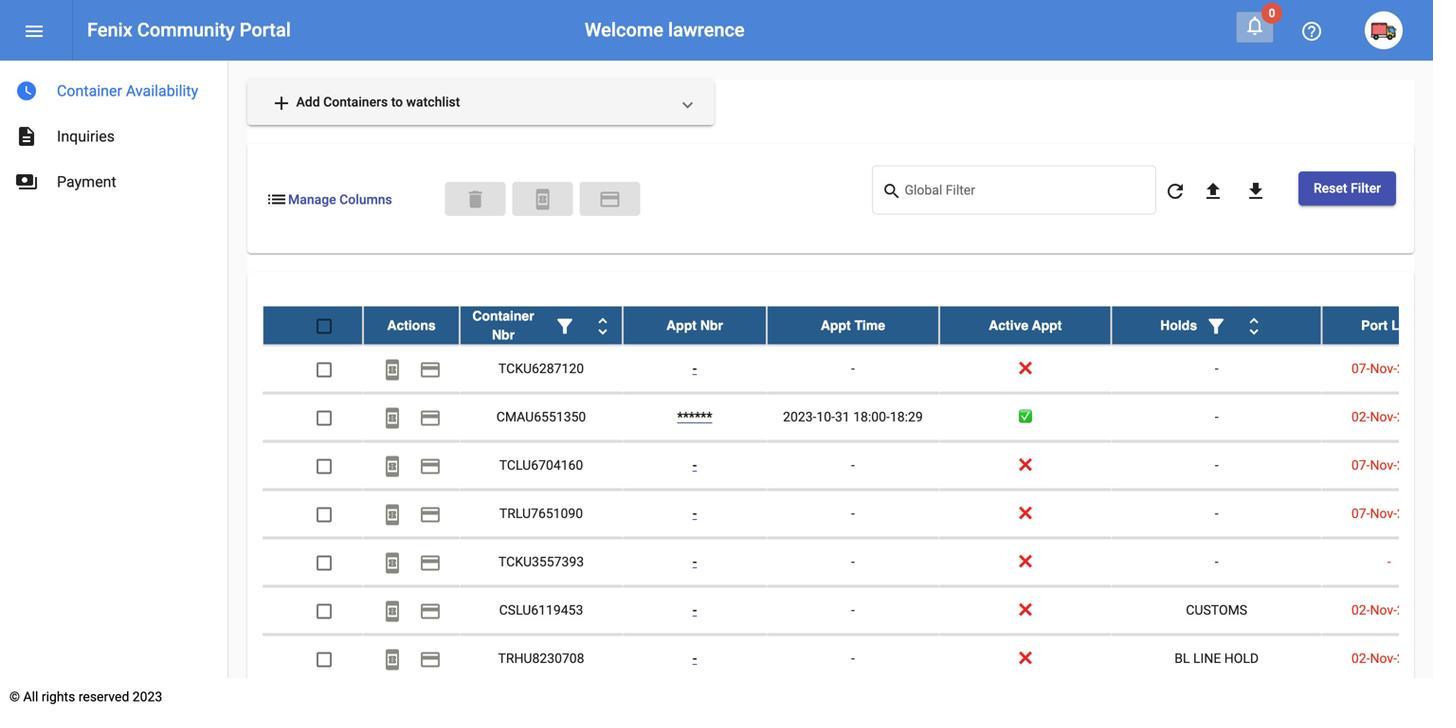 Task type: locate. For each thing, give the bounding box(es) containing it.
1 filter_alt button from the left
[[546, 307, 584, 345]]

nov- for cmau6551350
[[1370, 410, 1398, 425]]

navigation
[[0, 61, 228, 205]]

book_online button for cslu6119453
[[374, 592, 411, 630]]

payment for tclu6704160
[[419, 455, 442, 478]]

file_upload
[[1202, 180, 1225, 203]]

lfd
[[1392, 318, 1418, 333]]

4 ❌ from the top
[[1019, 555, 1032, 570]]

payment button for tclu6704160
[[411, 447, 449, 485]]

appt
[[667, 318, 697, 333], [821, 318, 851, 333], [1032, 318, 1062, 333]]

appt nbr column header
[[623, 307, 767, 345]]

no color image
[[15, 80, 38, 102], [15, 125, 38, 148], [15, 171, 38, 193], [1164, 180, 1187, 203], [1202, 180, 1225, 203], [1245, 180, 1268, 203], [265, 188, 288, 211], [554, 315, 576, 338], [381, 407, 404, 430], [419, 407, 442, 430], [419, 455, 442, 478], [381, 504, 404, 527], [419, 504, 442, 527], [381, 552, 404, 575], [419, 552, 442, 575], [381, 600, 404, 623], [419, 600, 442, 623], [381, 649, 404, 672]]

nbr inside column header
[[700, 318, 723, 333]]

container up inquiries
[[57, 82, 122, 100]]

18:00-
[[853, 410, 890, 425]]

5 nov- from the top
[[1370, 603, 1398, 619]]

❌ for tclu6704160
[[1019, 458, 1032, 474]]

unfold_more button
[[584, 307, 622, 345], [1236, 307, 1273, 345]]

no color image containing notifications_none
[[1244, 14, 1267, 37]]

no color image inside notifications_none popup button
[[1244, 14, 1267, 37]]

no color image containing list
[[265, 188, 288, 211]]

unfold_more button up tcku6287120
[[584, 307, 622, 345]]

unfold_more
[[592, 315, 614, 338], [1243, 315, 1266, 338]]

❌
[[1019, 361, 1032, 377], [1019, 458, 1032, 474], [1019, 506, 1032, 522], [1019, 555, 1032, 570], [1019, 603, 1032, 619], [1019, 651, 1032, 667]]

grid containing filter_alt
[[263, 307, 1434, 717]]

6 - link from the top
[[693, 651, 697, 667]]

2 vertical spatial 07-
[[1352, 506, 1370, 522]]

2 ❌ from the top
[[1019, 458, 1032, 474]]

nbr for appt nbr
[[700, 318, 723, 333]]

welcome lawrence
[[585, 19, 745, 41]]

0 horizontal spatial column header
[[460, 307, 623, 345]]

no color image for book_online button for tclu6704160
[[381, 455, 404, 478]]

container
[[57, 82, 122, 100], [472, 309, 534, 324]]

2 02-nov-2023 from the top
[[1352, 603, 1427, 619]]

all
[[23, 690, 38, 705]]

search
[[882, 182, 902, 201]]

07-nov-2023 for trlu7651090
[[1352, 506, 1427, 522]]

1 07- from the top
[[1352, 361, 1370, 377]]

1 horizontal spatial appt
[[821, 318, 851, 333]]

2023-10-31 18:00-18:29
[[783, 410, 923, 425]]

0 horizontal spatial container
[[57, 82, 122, 100]]

availability
[[126, 82, 198, 100]]

02-nov-2023
[[1352, 410, 1427, 425], [1352, 603, 1427, 619], [1352, 651, 1427, 667]]

1 vertical spatial container
[[472, 309, 534, 324]]

no color image for payment button for trhu8230708
[[419, 649, 442, 672]]

-
[[693, 361, 697, 377], [851, 361, 855, 377], [1215, 361, 1219, 377], [1215, 410, 1219, 425], [693, 458, 697, 474], [851, 458, 855, 474], [1215, 458, 1219, 474], [693, 506, 697, 522], [851, 506, 855, 522], [1215, 506, 1219, 522], [693, 555, 697, 570], [851, 555, 855, 570], [1215, 555, 1219, 570], [1388, 555, 1391, 570], [693, 603, 697, 619], [851, 603, 855, 619], [693, 651, 697, 667], [851, 651, 855, 667]]

tcku6287120
[[499, 361, 584, 377]]

nbr up tcku6287120
[[492, 328, 515, 343]]

5 row from the top
[[263, 491, 1434, 539]]

cslu6119453
[[499, 603, 583, 619]]

1 horizontal spatial unfold_more button
[[1236, 307, 1273, 345]]

nov- for cslu6119453
[[1370, 603, 1398, 619]]

2 07-nov-2023 from the top
[[1352, 458, 1427, 474]]

1 vertical spatial 07-nov-2023
[[1352, 458, 1427, 474]]

container nbr
[[472, 309, 534, 343]]

0 vertical spatial 02-
[[1352, 410, 1370, 425]]

1 vertical spatial 07-
[[1352, 458, 1370, 474]]

filter_alt inside filter_alt popup button
[[554, 315, 576, 338]]

payment for trhu8230708
[[419, 649, 442, 672]]

❌ for cslu6119453
[[1019, 603, 1032, 619]]

18:29
[[890, 410, 923, 425]]

filter_alt
[[554, 315, 576, 338], [1205, 315, 1228, 338]]

1 horizontal spatial container
[[472, 309, 534, 324]]

book_online for tclu6704160
[[381, 455, 404, 478]]

0 vertical spatial 07-nov-2023
[[1352, 361, 1427, 377]]

0 horizontal spatial unfold_more button
[[584, 307, 622, 345]]

community
[[137, 19, 235, 41]]

6 row from the top
[[263, 539, 1434, 587]]

unfold_more for holds
[[1243, 315, 1266, 338]]

07-
[[1352, 361, 1370, 377], [1352, 458, 1370, 474], [1352, 506, 1370, 522]]

nbr inside the container nbr
[[492, 328, 515, 343]]

1 unfold_more from the left
[[592, 315, 614, 338]]

07- for tclu6704160
[[1352, 458, 1370, 474]]

filter_alt up tcku6287120
[[554, 315, 576, 338]]

no color image
[[1244, 14, 1267, 37], [23, 20, 46, 42], [1301, 20, 1324, 42], [270, 92, 293, 115], [882, 181, 905, 203], [531, 188, 554, 211], [599, 188, 622, 211], [592, 315, 614, 338], [1205, 315, 1228, 338], [1243, 315, 1266, 338], [381, 359, 404, 381], [419, 359, 442, 381], [381, 455, 404, 478], [419, 649, 442, 672]]

0 horizontal spatial nbr
[[492, 328, 515, 343]]

line
[[1194, 651, 1221, 667]]

1 02- from the top
[[1352, 410, 1370, 425]]

port lfd column header
[[1322, 307, 1434, 345]]

payment
[[599, 188, 622, 211], [419, 359, 442, 381], [419, 407, 442, 430], [419, 455, 442, 478], [419, 504, 442, 527], [419, 552, 442, 575], [419, 600, 442, 623], [419, 649, 442, 672]]

3 07- from the top
[[1352, 506, 1370, 522]]

row
[[263, 307, 1434, 346], [263, 346, 1434, 394], [263, 394, 1434, 442], [263, 442, 1434, 491], [263, 491, 1434, 539], [263, 539, 1434, 587], [263, 587, 1434, 636], [263, 636, 1434, 684]]

© all rights reserved 2023
[[9, 690, 162, 705]]

active appt column header
[[939, 307, 1112, 345]]

no color image containing payments
[[15, 171, 38, 193]]

to
[[391, 94, 403, 110]]

book_online button for tcku6287120
[[374, 350, 411, 388]]

no color image inside help_outline 'popup button'
[[1301, 20, 1324, 42]]

2 vertical spatial 02-nov-2023
[[1352, 651, 1427, 667]]

07-nov-2023 for tcku6287120
[[1352, 361, 1427, 377]]

- link for trlu7651090
[[693, 506, 697, 522]]

31
[[835, 410, 850, 425]]

no color image inside menu 'button'
[[23, 20, 46, 42]]

nov- for trlu7651090
[[1370, 506, 1398, 522]]

cmau6551350
[[497, 410, 586, 425]]

02- for -
[[1352, 410, 1370, 425]]

0 horizontal spatial filter_alt
[[554, 315, 576, 338]]

4 row from the top
[[263, 442, 1434, 491]]

1 horizontal spatial unfold_more
[[1243, 315, 1266, 338]]

watchlist
[[406, 94, 460, 110]]

reset filter
[[1314, 181, 1381, 196]]

❌ for trlu7651090
[[1019, 506, 1032, 522]]

4 - link from the top
[[693, 555, 697, 570]]

2 unfold_more from the left
[[1243, 315, 1266, 338]]

******
[[677, 410, 713, 425]]

- link
[[693, 361, 697, 377], [693, 458, 697, 474], [693, 506, 697, 522], [693, 555, 697, 570], [693, 603, 697, 619], [693, 651, 697, 667]]

3 07-nov-2023 from the top
[[1352, 506, 1427, 522]]

1 unfold_more button from the left
[[584, 307, 622, 345]]

container up tcku6287120
[[472, 309, 534, 324]]

- link for tcku6287120
[[693, 361, 697, 377]]

2023 for trlu7651090
[[1398, 506, 1427, 522]]

payments
[[15, 171, 38, 193]]

no color image containing add
[[270, 92, 293, 115]]

payment
[[57, 173, 116, 191]]

0 horizontal spatial appt
[[667, 318, 697, 333]]

file_download
[[1245, 180, 1268, 203]]

no color image containing file_download
[[1245, 180, 1268, 203]]

payment for tcku3557393
[[419, 552, 442, 575]]

3 row from the top
[[263, 394, 1434, 442]]

5 - link from the top
[[693, 603, 697, 619]]

2 appt from the left
[[821, 318, 851, 333]]

- link for cslu6119453
[[693, 603, 697, 619]]

payment for cmau6551350
[[419, 407, 442, 430]]

5 ❌ from the top
[[1019, 603, 1032, 619]]

filter_alt button for holds
[[1198, 307, 1236, 345]]

02-nov-2023 for customs
[[1352, 603, 1427, 619]]

book_online button
[[513, 182, 573, 216], [374, 350, 411, 388], [374, 399, 411, 437], [374, 447, 411, 485], [374, 495, 411, 533], [374, 544, 411, 582], [374, 592, 411, 630], [374, 641, 411, 678]]

no color image inside filter_alt popup button
[[1205, 315, 1228, 338]]

notifications_none button
[[1236, 11, 1274, 43]]

0 vertical spatial 02-nov-2023
[[1352, 410, 1427, 425]]

nov- for tclu6704160
[[1370, 458, 1398, 474]]

unfold_more right holds filter_alt
[[1243, 315, 1266, 338]]

3 02-nov-2023 from the top
[[1352, 651, 1427, 667]]

menu
[[23, 20, 46, 42]]

no color image containing menu
[[23, 20, 46, 42]]

appt right 'active'
[[1032, 318, 1062, 333]]

port lfd
[[1362, 318, 1418, 333]]

help_outline
[[1301, 20, 1324, 42]]

1 horizontal spatial filter_alt
[[1205, 315, 1228, 338]]

containers
[[323, 94, 388, 110]]

1 ❌ from the top
[[1019, 361, 1032, 377]]

3 ❌ from the top
[[1019, 506, 1032, 522]]

1 horizontal spatial filter_alt button
[[1198, 307, 1236, 345]]

7 row from the top
[[263, 587, 1434, 636]]

2 nov- from the top
[[1370, 410, 1398, 425]]

no color image for payment button for tcku6287120
[[419, 359, 442, 381]]

02-
[[1352, 410, 1370, 425], [1352, 603, 1370, 619], [1352, 651, 1370, 667]]

book_online
[[531, 188, 554, 211], [381, 359, 404, 381], [381, 407, 404, 430], [381, 455, 404, 478], [381, 504, 404, 527], [381, 552, 404, 575], [381, 600, 404, 623], [381, 649, 404, 672]]

2 vertical spatial 02-
[[1352, 651, 1370, 667]]

8 row from the top
[[263, 636, 1434, 684]]

2 horizontal spatial appt
[[1032, 318, 1062, 333]]

appt time column header
[[767, 307, 939, 345]]

no color image containing file_upload
[[1202, 180, 1225, 203]]

filter_alt right holds
[[1205, 315, 1228, 338]]

1 07-nov-2023 from the top
[[1352, 361, 1427, 377]]

list manage columns
[[265, 188, 392, 211]]

2 unfold_more button from the left
[[1236, 307, 1273, 345]]

0 horizontal spatial unfold_more
[[592, 315, 614, 338]]

0 vertical spatial 07-
[[1352, 361, 1370, 377]]

lawrence
[[668, 19, 745, 41]]

❌ for trhu8230708
[[1019, 651, 1032, 667]]

holds filter_alt
[[1161, 315, 1228, 338]]

unfold_more left appt nbr
[[592, 315, 614, 338]]

3 02- from the top
[[1352, 651, 1370, 667]]

no color image inside refresh button
[[1164, 180, 1187, 203]]

filter_alt button
[[546, 307, 584, 345], [1198, 307, 1236, 345]]

2 filter_alt button from the left
[[1198, 307, 1236, 345]]

no color image containing filter_alt
[[1205, 315, 1228, 338]]

1 - link from the top
[[693, 361, 697, 377]]

reset
[[1314, 181, 1348, 196]]

no color image containing filter_alt
[[554, 315, 576, 338]]

welcome
[[585, 19, 664, 41]]

no color image containing help_outline
[[1301, 20, 1324, 42]]

2 02- from the top
[[1352, 603, 1370, 619]]

customs
[[1186, 603, 1248, 619]]

description
[[15, 125, 38, 148]]

1 horizontal spatial nbr
[[700, 318, 723, 333]]

1 filter_alt from the left
[[554, 315, 576, 338]]

❌ for tcku3557393
[[1019, 555, 1032, 570]]

1 appt from the left
[[667, 318, 697, 333]]

1 horizontal spatial column header
[[1112, 307, 1322, 345]]

07-nov-2023 for tclu6704160
[[1352, 458, 1427, 474]]

2023 for cmau6551350
[[1398, 410, 1427, 425]]

1 row from the top
[[263, 307, 1434, 346]]

columns
[[340, 192, 392, 207]]

payment for trlu7651090
[[419, 504, 442, 527]]

nbr up ****** at the bottom left of the page
[[700, 318, 723, 333]]

hold
[[1225, 651, 1259, 667]]

2023
[[1398, 361, 1427, 377], [1398, 410, 1427, 425], [1398, 458, 1427, 474], [1398, 506, 1427, 522], [1398, 603, 1427, 619], [1398, 651, 1427, 667], [133, 690, 162, 705]]

1 02-nov-2023 from the top
[[1352, 410, 1427, 425]]

no color image inside filter_alt popup button
[[554, 315, 576, 338]]

no color image for help_outline 'popup button' on the right top of page
[[1301, 20, 1324, 42]]

4 nov- from the top
[[1370, 506, 1398, 522]]

0 vertical spatial container
[[57, 82, 122, 100]]

appt left "time"
[[821, 318, 851, 333]]

07- for tcku6287120
[[1352, 361, 1370, 377]]

1 vertical spatial 02-nov-2023
[[1352, 603, 1427, 619]]

2 07- from the top
[[1352, 458, 1370, 474]]

add add containers to watchlist
[[270, 92, 460, 115]]

2 filter_alt from the left
[[1205, 315, 1228, 338]]

no color image for holds's filter_alt popup button
[[1205, 315, 1228, 338]]

appt up ****** at the bottom left of the page
[[667, 318, 697, 333]]

book_online button for trlu7651090
[[374, 495, 411, 533]]

1 nov- from the top
[[1370, 361, 1398, 377]]

no color image for holds unfold_more button
[[1243, 315, 1266, 338]]

no color image containing refresh
[[1164, 180, 1187, 203]]

row containing filter_alt
[[263, 307, 1434, 346]]

3 - link from the top
[[693, 506, 697, 522]]

column header
[[460, 307, 623, 345], [1112, 307, 1322, 345]]

1 vertical spatial 02-
[[1352, 603, 1370, 619]]

payment for cslu6119453
[[419, 600, 442, 623]]

nbr for container nbr
[[492, 328, 515, 343]]

07-nov-2023
[[1352, 361, 1427, 377], [1352, 458, 1427, 474], [1352, 506, 1427, 522]]

nov-
[[1370, 361, 1398, 377], [1370, 410, 1398, 425], [1370, 458, 1398, 474], [1370, 506, 1398, 522], [1370, 603, 1398, 619], [1370, 651, 1398, 667]]

3 nov- from the top
[[1370, 458, 1398, 474]]

unfold_more button right holds filter_alt
[[1236, 307, 1273, 345]]

no color image inside file_download 'button'
[[1245, 180, 1268, 203]]

6 nov- from the top
[[1370, 651, 1398, 667]]

2 - link from the top
[[693, 458, 697, 474]]

2023 for trhu8230708
[[1398, 651, 1427, 667]]

6 ❌ from the top
[[1019, 651, 1032, 667]]

book_online for tcku3557393
[[381, 552, 404, 575]]

book_online for tcku6287120
[[381, 359, 404, 381]]

0 horizontal spatial filter_alt button
[[546, 307, 584, 345]]

nbr
[[700, 318, 723, 333], [492, 328, 515, 343]]

02- for bl line hold
[[1352, 651, 1370, 667]]

no color image for unfold_more button corresponding to container nbr
[[592, 315, 614, 338]]

2 vertical spatial 07-nov-2023
[[1352, 506, 1427, 522]]

grid
[[263, 307, 1434, 717]]

payment button
[[580, 182, 640, 216], [411, 350, 449, 388], [411, 399, 449, 437], [411, 447, 449, 485], [411, 495, 449, 533], [411, 544, 449, 582], [411, 592, 449, 630], [411, 641, 449, 678]]



Task type: vqa. For each thing, say whether or not it's contained in the screenshot.
TMF-
no



Task type: describe. For each thing, give the bounding box(es) containing it.
payment button for tcku3557393
[[411, 544, 449, 582]]

rights
[[42, 690, 75, 705]]

tclu6704160
[[499, 458, 583, 474]]

no color image for tcku6287120's book_online button
[[381, 359, 404, 381]]

actions column header
[[363, 307, 460, 345]]

appt for appt time
[[821, 318, 851, 333]]

unfold_more for container nbr
[[592, 315, 614, 338]]

payment button for trlu7651090
[[411, 495, 449, 533]]

10-
[[817, 410, 835, 425]]

reserved
[[79, 690, 129, 705]]

3 appt from the left
[[1032, 318, 1062, 333]]

2 column header from the left
[[1112, 307, 1322, 345]]

tcku3557393
[[499, 555, 584, 570]]

filter_alt button for container nbr
[[546, 307, 584, 345]]

notifications_none
[[1244, 14, 1267, 37]]

appt nbr
[[667, 318, 723, 333]]

2023 for tclu6704160
[[1398, 458, 1427, 474]]

reset filter button
[[1299, 172, 1397, 206]]

holds
[[1161, 318, 1198, 333]]

2 row from the top
[[263, 346, 1434, 394]]

trlu7651090
[[500, 506, 583, 522]]

02-nov-2023 for -
[[1352, 410, 1427, 425]]

2023 for cslu6119453
[[1398, 603, 1427, 619]]

port
[[1362, 318, 1388, 333]]

no color image inside file_upload button
[[1202, 180, 1225, 203]]

trhu8230708
[[498, 651, 585, 667]]

delete image
[[464, 188, 487, 211]]

no color image containing watch_later
[[15, 80, 38, 102]]

navigation containing watch_later
[[0, 61, 228, 205]]

nov- for tcku6287120
[[1370, 361, 1398, 377]]

book_online button for cmau6551350
[[374, 399, 411, 437]]

bl
[[1175, 651, 1190, 667]]

book_online for cslu6119453
[[381, 600, 404, 623]]

unfold_more button for container nbr
[[584, 307, 622, 345]]

bl line hold
[[1175, 651, 1259, 667]]

book_online button for tcku3557393
[[374, 544, 411, 582]]

©
[[9, 690, 20, 705]]

02-nov-2023 for bl line hold
[[1352, 651, 1427, 667]]

file_download button
[[1237, 172, 1275, 210]]

refresh
[[1164, 180, 1187, 203]]

watch_later
[[15, 80, 38, 102]]

02- for customs
[[1352, 603, 1370, 619]]

help_outline button
[[1293, 11, 1331, 49]]

❌ for tcku6287120
[[1019, 361, 1032, 377]]

file_upload button
[[1195, 172, 1232, 210]]

fenix community portal
[[87, 19, 291, 41]]

book_online for trlu7651090
[[381, 504, 404, 527]]

no color image for notifications_none popup button
[[1244, 14, 1267, 37]]

delete button
[[445, 182, 506, 216]]

inquiries
[[57, 128, 115, 146]]

appt for appt nbr
[[667, 318, 697, 333]]

- link for trhu8230708
[[693, 651, 697, 667]]

payment button for cslu6119453
[[411, 592, 449, 630]]

active
[[989, 318, 1029, 333]]

no color image for menu 'button'
[[23, 20, 46, 42]]

- link for tclu6704160
[[693, 458, 697, 474]]

filter
[[1351, 181, 1381, 196]]

- link for tcku3557393
[[693, 555, 697, 570]]

2023-
[[783, 410, 817, 425]]

unfold_more button for holds
[[1236, 307, 1273, 345]]

nov- for trhu8230708
[[1370, 651, 1398, 667]]

no color image containing search
[[882, 181, 905, 203]]

payment for tcku6287120
[[419, 359, 442, 381]]

time
[[855, 318, 886, 333]]

container availability
[[57, 82, 198, 100]]

07- for trlu7651090
[[1352, 506, 1370, 522]]

actions
[[387, 318, 436, 333]]

portal
[[240, 19, 291, 41]]

container for availability
[[57, 82, 122, 100]]

book_online button for tclu6704160
[[374, 447, 411, 485]]

book_online for cmau6551350
[[381, 407, 404, 430]]

✅
[[1019, 410, 1032, 425]]

refresh button
[[1157, 172, 1195, 210]]

add
[[270, 92, 293, 115]]

Global Watchlist Filter field
[[905, 186, 1147, 201]]

add
[[296, 94, 320, 110]]

list
[[265, 188, 288, 211]]

container for nbr
[[472, 309, 534, 324]]

menu button
[[15, 11, 53, 49]]

no color image containing description
[[15, 125, 38, 148]]

active appt
[[989, 318, 1062, 333]]

fenix
[[87, 19, 133, 41]]

payment button for tcku6287120
[[411, 350, 449, 388]]

book_online for trhu8230708
[[381, 649, 404, 672]]

book_online button for trhu8230708
[[374, 641, 411, 678]]

1 column header from the left
[[460, 307, 623, 345]]

payment button for cmau6551350
[[411, 399, 449, 437]]

payment button for trhu8230708
[[411, 641, 449, 678]]

****** link
[[677, 410, 713, 425]]

manage
[[288, 192, 336, 207]]

delete
[[464, 188, 487, 211]]

appt time
[[821, 318, 886, 333]]

2023 for tcku6287120
[[1398, 361, 1427, 377]]



